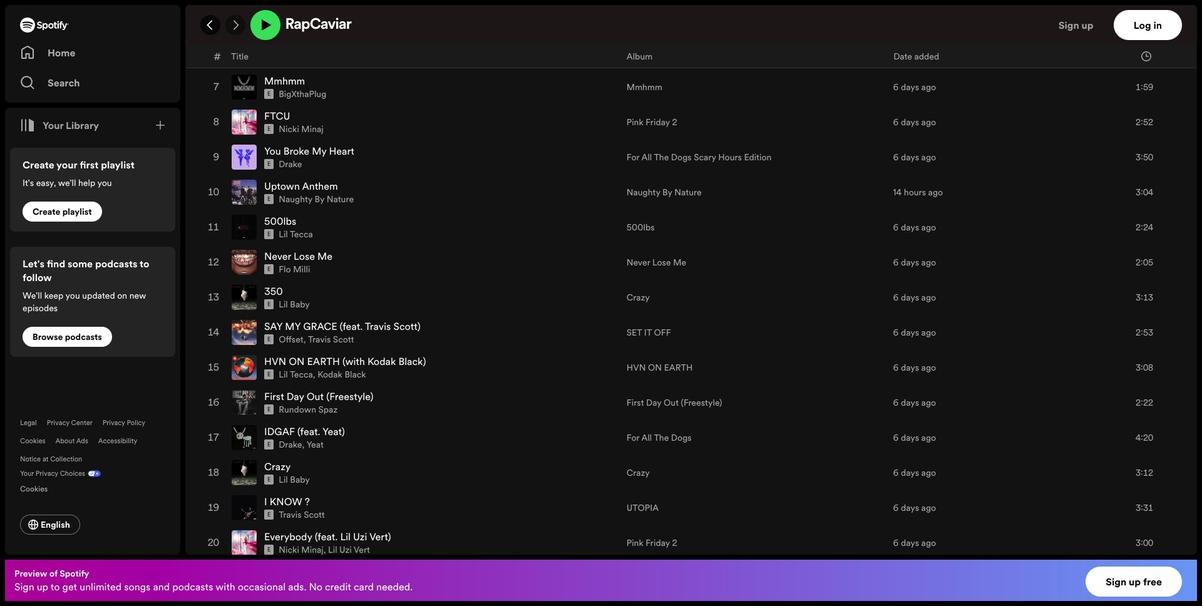 Task type: describe. For each thing, give the bounding box(es) containing it.
for for idgaf (feat. yeat)
[[627, 432, 640, 444]]

tate
[[362, 18, 379, 30]]

soak city (do it) link
[[264, 39, 338, 53]]

e inside the hvn on earth (with kodak black) e
[[268, 371, 271, 379]]

vert
[[354, 544, 370, 556]]

by for naughty by nature link to the right
[[663, 186, 673, 199]]

tate)
[[447, 4, 468, 18]]

500lbs cell
[[232, 211, 617, 244]]

home
[[48, 46, 75, 60]]

(feat. inside surround sound (feat. 21 savage & baby tate) e
[[340, 4, 363, 18]]

rapcaviar
[[286, 18, 352, 33]]

explicit element for ftcu
[[264, 124, 274, 134]]

you for some
[[65, 289, 80, 302]]

on for hvn on earth (with kodak black) e
[[289, 355, 305, 368]]

everybody (feat. lil uzi vert) cell
[[232, 526, 617, 560]]

log
[[1134, 18, 1152, 32]]

0 horizontal spatial uzi
[[340, 544, 352, 556]]

0 horizontal spatial savage
[[308, 18, 336, 30]]

3:13
[[1136, 291, 1154, 304]]

days for first day out (freestyle)
[[901, 397, 920, 409]]

surround sound (feat. 21 savage & baby tate) cell
[[232, 0, 617, 34]]

350 cell
[[232, 281, 617, 315]]

0 horizontal spatial 21
[[297, 18, 306, 30]]

keep
[[44, 289, 63, 302]]

e inside ftcu e
[[268, 125, 271, 133]]

it
[[645, 327, 652, 339]]

english button
[[20, 515, 80, 535]]

by for naughty by nature link to the left
[[315, 193, 325, 206]]

never lose me cell
[[232, 246, 617, 280]]

1 cookies from the top
[[20, 437, 45, 446]]

ago for i know ?
[[922, 502, 937, 514]]

lil inside hvn on earth (with kodak black) cell
[[279, 368, 288, 381]]

create for playlist
[[33, 205, 60, 218]]

1 vertical spatial podcasts
[[65, 331, 102, 343]]

california consumer privacy act (ccpa) opt-out icon image
[[85, 469, 101, 481]]

flo
[[279, 263, 291, 276]]

explicit element for 500lbs
[[264, 229, 274, 239]]

2:22
[[1136, 397, 1154, 409]]

3:00
[[1136, 537, 1154, 550]]

e inside everybody (feat. lil uzi vert) e
[[268, 546, 271, 554]]

your for your privacy choices
[[20, 469, 34, 479]]

(feat. inside say my grace (feat. travis scott) e
[[340, 320, 363, 333]]

uptown anthem cell
[[232, 176, 617, 209]]

350 link
[[264, 285, 283, 298]]

(do
[[310, 39, 327, 53]]

(with
[[343, 355, 365, 368]]

crazy for 350
[[627, 291, 650, 304]]

lil tecca link inside 500lbs cell
[[279, 228, 313, 241]]

legal
[[20, 418, 37, 428]]

crazy link for crazy
[[627, 467, 650, 479]]

uptown anthem e
[[264, 179, 338, 203]]

for all the dogs link
[[627, 432, 692, 444]]

travis scott link for ?
[[279, 509, 325, 521]]

hvn on earth (with kodak black) cell
[[232, 351, 617, 385]]

6 days ago for 500lbs
[[894, 221, 937, 234]]

3:08
[[1136, 362, 1154, 374]]

explicit element for crazy
[[264, 475, 274, 485]]

ftcu e
[[264, 109, 290, 133]]

days for 350
[[901, 291, 920, 304]]

ago for you broke my heart
[[922, 151, 937, 164]]

1 cookies link from the top
[[20, 437, 45, 446]]

6 days ago for mmhmm
[[894, 81, 937, 93]]

idgaf
[[264, 425, 295, 439]]

ago for 500lbs
[[922, 221, 937, 234]]

say my grace (feat. travis scott) cell
[[232, 316, 617, 350]]

explicit element for idgaf
[[264, 440, 274, 450]]

ago for mmhmm
[[922, 81, 937, 93]]

e inside the never lose me e
[[268, 266, 271, 273]]

my
[[285, 320, 301, 333]]

e inside surround sound (feat. 21 savage & baby tate) e
[[268, 20, 271, 28]]

about
[[55, 437, 75, 446]]

ago for say my grace (feat. travis scott)
[[922, 327, 937, 339]]

you for first
[[97, 177, 112, 189]]

e inside you broke my heart e
[[268, 160, 271, 168]]

privacy center
[[47, 418, 93, 428]]

(feat. inside idgaf (feat. yeat) e
[[298, 425, 320, 439]]

hvn on earth (with kodak black) link
[[264, 355, 426, 368]]

everybody (feat. lil uzi vert) e
[[264, 530, 391, 554]]

savage inside surround sound (feat. 21 savage & baby tate) e
[[377, 4, 410, 18]]

never lose me e
[[264, 249, 333, 273]]

6 for 350
[[894, 291, 899, 304]]

pink friday 2 link for everybody (feat. lil uzi vert)
[[627, 537, 678, 550]]

0 horizontal spatial kodak
[[318, 368, 343, 381]]

e inside crazy e
[[268, 476, 271, 484]]

off
[[654, 327, 671, 339]]

go back image
[[205, 20, 216, 30]]

surround sound (feat. 21 savage & baby tate) link
[[264, 4, 468, 18]]

choices
[[60, 469, 85, 479]]

main element
[[5, 5, 180, 555]]

your privacy choices
[[20, 469, 85, 479]]

privacy for privacy policy
[[103, 418, 125, 428]]

help
[[78, 177, 95, 189]]

6 for 500lbs
[[894, 221, 899, 234]]

duration element
[[1142, 51, 1152, 61]]

6 days ago for i know ?
[[894, 502, 937, 514]]

nicki minaj link inside ftcu cell
[[279, 123, 324, 135]]

on for hvn on earth
[[648, 362, 662, 374]]

2:53
[[1136, 327, 1154, 339]]

1 drake link from the top
[[279, 158, 302, 171]]

1 6 from the top
[[894, 46, 899, 58]]

sign up free button
[[1086, 567, 1183, 597]]

spotify
[[60, 568, 89, 580]]

explicit element for you
[[264, 159, 274, 169]]

2 cookies from the top
[[20, 484, 48, 494]]

ago for idgaf (feat. yeat)
[[922, 432, 937, 444]]

explicit element for first
[[264, 405, 274, 415]]

naughty for naughty by nature link to the right
[[627, 186, 661, 199]]

baby left tate
[[341, 18, 361, 30]]

offset link
[[279, 333, 304, 346]]

2:52
[[1136, 116, 1154, 129]]

4:20
[[1136, 432, 1154, 444]]

first for first day out (freestyle) e
[[264, 390, 284, 404]]

jid
[[279, 18, 293, 30]]

# row
[[201, 45, 1182, 68]]

6 days ago for first day out (freestyle)
[[894, 397, 937, 409]]

nicki for nicki minaj , lil uzi vert
[[279, 544, 299, 556]]

sign for sign up
[[1059, 18, 1080, 32]]

days for everybody (feat. lil uzi vert)
[[901, 537, 920, 550]]

all for you broke my heart
[[642, 151, 652, 164]]

6 for hvn on earth (with kodak black)
[[894, 362, 899, 374]]

accessibility link
[[98, 437, 137, 446]]

2 drake link from the top
[[279, 439, 302, 451]]

pink friday 2 for everybody (feat. lil uzi vert)
[[627, 537, 678, 550]]

baby inside crazy "cell"
[[290, 474, 310, 486]]

2 lil tecca link from the top
[[279, 368, 313, 381]]

in
[[1154, 18, 1163, 32]]

black
[[345, 368, 366, 381]]

mmhmm for mmhmm
[[627, 81, 663, 93]]

lil baby link for crazy
[[279, 474, 310, 486]]

utopia
[[627, 502, 659, 514]]

it)
[[329, 39, 338, 53]]

ago for 350
[[922, 291, 937, 304]]

on
[[117, 289, 127, 302]]

with
[[216, 580, 235, 594]]

never for never lose me
[[627, 256, 651, 269]]

explicit element for i
[[264, 510, 274, 520]]

the for you broke my heart
[[654, 151, 669, 164]]

drake for drake , yeat
[[279, 439, 302, 451]]

flo milli link
[[279, 263, 310, 276]]

hvn for hvn on earth
[[627, 362, 646, 374]]

14 hours ago
[[894, 186, 944, 199]]

e inside idgaf (feat. yeat) e
[[268, 441, 271, 449]]

21 inside surround sound (feat. 21 savage & baby tate) e
[[365, 4, 375, 18]]

500lbs for 500lbs
[[627, 221, 655, 234]]

6 for idgaf (feat. yeat)
[[894, 432, 899, 444]]

rundown spaz link
[[279, 404, 338, 416]]

minaj for nicki minaj
[[302, 123, 324, 135]]

about ads
[[55, 437, 88, 446]]

policy
[[127, 418, 146, 428]]

mmhmm e
[[264, 74, 305, 98]]

find
[[47, 257, 65, 271]]

baby inside surround sound (feat. 21 savage & baby tate) e
[[422, 4, 444, 18]]

preview of spotify sign up to get unlimited songs and podcasts with occasional ads. no credit card needed.
[[14, 568, 413, 594]]

days for you broke my heart
[[901, 151, 920, 164]]

collection
[[50, 455, 82, 464]]

lose for never lose me
[[653, 256, 671, 269]]

my
[[312, 144, 327, 158]]

explicit element for mmhmm
[[264, 89, 274, 99]]

episodes
[[23, 302, 58, 314]]

notice
[[20, 455, 41, 464]]

ftcu cell
[[232, 105, 617, 139]]

0 horizontal spatial 500lbs link
[[264, 214, 296, 228]]

all for idgaf (feat. yeat)
[[642, 432, 652, 444]]

your library button
[[15, 113, 104, 138]]

1 horizontal spatial first day out (freestyle) link
[[627, 397, 723, 409]]

first day out (freestyle)
[[627, 397, 723, 409]]

days for idgaf (feat. yeat)
[[901, 432, 920, 444]]

, inside hvn on earth (with kodak black) cell
[[313, 368, 316, 381]]

lil inside the 350 cell
[[279, 298, 288, 311]]

2 cell from the left
[[894, 0, 1086, 34]]

bigxthaplug link
[[279, 88, 327, 100]]

hvn for hvn on earth (with kodak black) e
[[264, 355, 286, 368]]

browse podcasts link
[[23, 327, 112, 347]]

i know ? cell
[[232, 491, 617, 525]]

your privacy choices button
[[20, 469, 85, 479]]

offset
[[279, 333, 304, 346]]

e inside 500lbs e
[[268, 231, 271, 238]]

you broke my heart cell
[[232, 140, 617, 174]]

grace
[[303, 320, 337, 333]]

first day out (freestyle) cell
[[232, 386, 617, 420]]

crazy inside crazy "cell"
[[264, 460, 291, 474]]

privacy center link
[[47, 418, 93, 428]]

broke
[[284, 144, 310, 158]]

privacy policy
[[103, 418, 146, 428]]

1 cell from the left
[[627, 0, 884, 34]]

to inside let's find some podcasts to follow we'll keep you updated on new episodes
[[140, 257, 149, 271]]

0 horizontal spatial never lose me link
[[264, 249, 333, 263]]

3:49
[[1136, 11, 1154, 23]]

title
[[231, 50, 249, 62]]

crazy for crazy
[[627, 467, 650, 479]]

accessibility
[[98, 437, 137, 446]]

1:59
[[1136, 81, 1154, 93]]

1 horizontal spatial travis
[[308, 333, 331, 346]]

hvn on earth link
[[627, 362, 693, 374]]

library
[[66, 118, 99, 132]]

your
[[56, 158, 77, 172]]

free
[[1144, 575, 1163, 589]]

0 horizontal spatial naughty by nature link
[[279, 193, 354, 206]]

ago for ftcu
[[922, 116, 937, 129]]

baby inside the 350 cell
[[290, 298, 310, 311]]

new
[[129, 289, 146, 302]]

lil baby for 350
[[279, 298, 310, 311]]

e inside "uptown anthem e"
[[268, 196, 271, 203]]

e inside first day out (freestyle) e
[[268, 406, 271, 414]]

2:05
[[1136, 256, 1154, 269]]

6 days ago for never lose me
[[894, 256, 937, 269]]



Task type: vqa. For each thing, say whether or not it's contained in the screenshot.
the rightmost Kodak
yes



Task type: locate. For each thing, give the bounding box(es) containing it.
lil baby link
[[279, 298, 310, 311], [279, 474, 310, 486]]

explicit element inside hvn on earth (with kodak black) cell
[[264, 370, 274, 380]]

on down set it off 'link'
[[648, 362, 662, 374]]

1 pink from the top
[[627, 116, 644, 129]]

up inside sign up button
[[1082, 18, 1094, 32]]

drake left "yeat" link
[[279, 439, 302, 451]]

up for sign up
[[1082, 18, 1094, 32]]

1 vertical spatial drake
[[279, 439, 302, 451]]

days for ftcu
[[901, 116, 920, 129]]

first day out (freestyle) e
[[264, 390, 374, 414]]

tecca up the never lose me e
[[290, 228, 313, 241]]

create for your
[[23, 158, 54, 172]]

naughty for naughty by nature link to the left
[[279, 193, 313, 206]]

english
[[41, 519, 70, 531]]

scott up hvn on earth (with kodak black) link
[[333, 333, 354, 346]]

friday up the for all the dogs scary hours edition
[[646, 116, 670, 129]]

dogs down first day out (freestyle) on the bottom right of the page
[[671, 432, 692, 444]]

1 nicki minaj link from the top
[[279, 123, 324, 135]]

create down 'easy,'
[[33, 205, 60, 218]]

dogs for idgaf (feat. yeat)
[[671, 432, 692, 444]]

explicit element for surround
[[264, 19, 274, 29]]

mmhmm inside cell
[[264, 74, 305, 88]]

everybody (feat. lil uzi vert) link
[[264, 530, 391, 544]]

2 the from the top
[[654, 432, 669, 444]]

travis scott link inside cell
[[308, 333, 354, 346]]

sign inside top bar and user menu element
[[1059, 18, 1080, 32]]

lil
[[279, 228, 288, 241], [279, 298, 288, 311], [279, 368, 288, 381], [279, 474, 288, 486], [340, 530, 351, 544], [328, 544, 337, 556]]

first up the idgaf
[[264, 390, 284, 404]]

we'll
[[23, 289, 42, 302]]

13 6 days ago from the top
[[894, 502, 937, 514]]

savage left &
[[377, 4, 410, 18]]

0 horizontal spatial naughty by nature
[[279, 193, 354, 206]]

crazy up utopia on the bottom right of page
[[627, 467, 650, 479]]

10 days from the top
[[901, 397, 920, 409]]

5 6 days ago from the top
[[894, 221, 937, 234]]

cookies down your privacy choices button
[[20, 484, 48, 494]]

out for first day out (freestyle)
[[664, 397, 679, 409]]

6 days ago for say my grace (feat. travis scott)
[[894, 327, 937, 339]]

privacy
[[47, 418, 69, 428], [103, 418, 125, 428], [36, 469, 58, 479]]

e inside "i know ? e"
[[268, 511, 271, 519]]

6 days ago for hvn on earth (with kodak black)
[[894, 362, 937, 374]]

2 horizontal spatial sign
[[1106, 575, 1127, 589]]

day for first day out (freestyle)
[[647, 397, 662, 409]]

drake link up uptown
[[279, 158, 302, 171]]

6
[[894, 46, 899, 58], [894, 81, 899, 93], [894, 116, 899, 129], [894, 151, 899, 164], [894, 221, 899, 234], [894, 256, 899, 269], [894, 291, 899, 304], [894, 327, 899, 339], [894, 362, 899, 374], [894, 397, 899, 409], [894, 432, 899, 444], [894, 467, 899, 479], [894, 502, 899, 514], [894, 537, 899, 550]]

day up for all the dogs link
[[647, 397, 662, 409]]

sign up free
[[1106, 575, 1163, 589]]

(feat. inside everybody (feat. lil uzi vert) e
[[315, 530, 338, 544]]

14 explicit element from the top
[[264, 510, 274, 520]]

2 lil baby link from the top
[[279, 474, 310, 486]]

days for mmhmm
[[901, 81, 920, 93]]

travis right offset
[[308, 333, 331, 346]]

1 horizontal spatial up
[[1082, 18, 1094, 32]]

nature down the heart
[[327, 193, 354, 206]]

lil inside everybody (feat. lil uzi vert) e
[[340, 530, 351, 544]]

7 e from the top
[[268, 266, 271, 273]]

0 horizontal spatial you
[[65, 289, 80, 302]]

by
[[663, 186, 673, 199], [315, 193, 325, 206]]

cookies up notice
[[20, 437, 45, 446]]

minaj inside everybody (feat. lil uzi vert) cell
[[302, 544, 324, 556]]

0 horizontal spatial never
[[264, 249, 291, 263]]

pink friday 2 link for ftcu
[[627, 116, 678, 129]]

lil baby link for 350
[[279, 298, 310, 311]]

dogs for you broke my heart
[[671, 151, 692, 164]]

0 vertical spatial cookies link
[[20, 437, 45, 446]]

for all the dogs
[[627, 432, 692, 444]]

naughty by nature for naughty by nature link to the left
[[279, 193, 354, 206]]

0 vertical spatial pink friday 2
[[627, 116, 678, 129]]

1 days from the top
[[901, 46, 920, 58]]

naughty by nature up the lil tecca at the top of the page
[[279, 193, 354, 206]]

1 horizontal spatial playlist
[[101, 158, 135, 172]]

8 6 days ago from the top
[[894, 327, 937, 339]]

3:31
[[1136, 502, 1154, 514]]

1 nicki from the top
[[279, 123, 299, 135]]

1 horizontal spatial (freestyle)
[[681, 397, 723, 409]]

pink friday 2 link up the for all the dogs scary hours edition
[[627, 116, 678, 129]]

ago for crazy
[[922, 467, 937, 479]]

3:12
[[1136, 467, 1154, 479]]

mmhmm link up the ftcu link
[[264, 74, 305, 88]]

you broke my heart link
[[264, 144, 354, 158]]

lil tecca link
[[279, 228, 313, 241], [279, 368, 313, 381]]

vert)
[[370, 530, 391, 544]]

6 6 days ago from the top
[[894, 256, 937, 269]]

ago for never lose me
[[922, 256, 937, 269]]

podcasts inside preview of spotify sign up to get unlimited songs and podcasts with occasional ads. no credit card needed.
[[172, 580, 213, 594]]

naughty by nature down the for all the dogs scary hours edition
[[627, 186, 702, 199]]

lil baby link up i know ? link
[[279, 474, 310, 486]]

0 vertical spatial lil baby link
[[279, 298, 310, 311]]

minaj for nicki minaj , lil uzi vert
[[302, 544, 324, 556]]

2 horizontal spatial up
[[1130, 575, 1141, 589]]

1 horizontal spatial you
[[97, 177, 112, 189]]

1 vertical spatial pink friday 2
[[627, 537, 678, 550]]

lil tecca link up the never lose me e
[[279, 228, 313, 241]]

explicit element inside crazy "cell"
[[264, 475, 274, 485]]

pink friday 2 for ftcu
[[627, 116, 678, 129]]

0 vertical spatial nicki minaj link
[[279, 123, 324, 135]]

(freestyle)
[[326, 390, 374, 404], [681, 397, 723, 409]]

scott inside cell
[[333, 333, 354, 346]]

2 pink from the top
[[627, 537, 644, 550]]

0 horizontal spatial hvn
[[264, 355, 286, 368]]

4 6 days ago from the top
[[894, 151, 937, 164]]

hours
[[904, 186, 927, 199]]

, up it)
[[336, 18, 339, 30]]

0 horizontal spatial me
[[318, 249, 333, 263]]

to up new
[[140, 257, 149, 271]]

naughty by nature for naughty by nature link to the right
[[627, 186, 702, 199]]

350
[[264, 285, 283, 298]]

privacy up about
[[47, 418, 69, 428]]

0 vertical spatial 2
[[672, 116, 678, 129]]

utopia link
[[627, 502, 659, 514]]

explicit element inside 500lbs cell
[[264, 229, 274, 239]]

2 lil baby from the top
[[279, 474, 310, 486]]

by down the for all the dogs scary hours edition
[[663, 186, 673, 199]]

sign for sign up free
[[1106, 575, 1127, 589]]

travis inside i know ? cell
[[279, 509, 302, 521]]

hvn down set
[[627, 362, 646, 374]]

idgaf (feat. yeat) cell
[[232, 421, 617, 455]]

first day out (freestyle) link down lil tecca , kodak black
[[264, 390, 374, 404]]

travis scott link inside i know ? cell
[[279, 509, 325, 521]]

create playlist
[[33, 205, 92, 218]]

(freestyle) inside first day out (freestyle) e
[[326, 390, 374, 404]]

15 e from the top
[[268, 546, 271, 554]]

baby right &
[[422, 4, 444, 18]]

crazy link up set
[[627, 291, 650, 304]]

4 e from the top
[[268, 160, 271, 168]]

, inside everybody (feat. lil uzi vert) cell
[[324, 544, 326, 556]]

pick
[[657, 46, 674, 58]]

10 6 from the top
[[894, 397, 899, 409]]

travis left ?
[[279, 509, 302, 521]]

ago for everybody (feat. lil uzi vert)
[[922, 537, 937, 550]]

by right uptown
[[315, 193, 325, 206]]

first day out (freestyle) link down the hvn on earth link
[[627, 397, 723, 409]]

1 drake from the top
[[279, 158, 302, 171]]

0 vertical spatial travis scott link
[[308, 333, 354, 346]]

0 vertical spatial all
[[642, 151, 652, 164]]

2 tecca from the top
[[290, 368, 313, 381]]

lose inside the never lose me e
[[294, 249, 315, 263]]

explicit element for say
[[264, 335, 274, 345]]

lil baby link up my
[[279, 298, 310, 311]]

your
[[43, 118, 63, 132], [20, 469, 34, 479]]

0 horizontal spatial to
[[51, 580, 60, 594]]

2 all from the top
[[642, 432, 652, 444]]

out
[[307, 390, 324, 404], [664, 397, 679, 409]]

tecca up first day out (freestyle) e
[[290, 368, 313, 381]]

days for crazy
[[901, 467, 920, 479]]

1 horizontal spatial savage
[[377, 4, 410, 18]]

e inside mmhmm e
[[268, 90, 271, 98]]

kodak right (with
[[368, 355, 396, 368]]

1 horizontal spatial earth
[[664, 362, 693, 374]]

0 horizontal spatial playlist
[[62, 205, 92, 218]]

playlist inside create your first playlist it's easy, we'll help you
[[101, 158, 135, 172]]

1 vertical spatial you
[[65, 289, 80, 302]]

1 vertical spatial nicki minaj link
[[279, 544, 324, 556]]

lil baby link inside the 350 cell
[[279, 298, 310, 311]]

0 vertical spatial tecca
[[290, 228, 313, 241]]

10 6 days ago from the top
[[894, 397, 937, 409]]

2 minaj from the top
[[302, 544, 324, 556]]

crazy link down the drake , yeat
[[264, 460, 291, 474]]

6 days ago for everybody (feat. lil uzi vert)
[[894, 537, 937, 550]]

lil baby inside the 350 cell
[[279, 298, 310, 311]]

0 horizontal spatial first
[[264, 390, 284, 404]]

kodak left black
[[318, 368, 343, 381]]

out inside first day out (freestyle) e
[[307, 390, 324, 404]]

0 horizontal spatial first day out (freestyle) link
[[264, 390, 374, 404]]

scott up "everybody (feat. lil uzi vert)" link
[[304, 509, 325, 521]]

pink friday 2
[[627, 116, 678, 129], [627, 537, 678, 550]]

mmhmm up the ftcu link
[[264, 74, 305, 88]]

baby up my
[[290, 298, 310, 311]]

days for hvn on earth (with kodak black)
[[901, 362, 920, 374]]

nicki minaj
[[279, 123, 324, 135]]

first day out (freestyle) link inside first day out (freestyle) cell
[[264, 390, 374, 404]]

nicki minaj link up broke
[[279, 123, 324, 135]]

10 e from the top
[[268, 371, 271, 379]]

uptown
[[264, 179, 300, 193]]

500lbs for 500lbs e
[[264, 214, 296, 228]]

kodak inside the hvn on earth (with kodak black) e
[[368, 355, 396, 368]]

&
[[413, 4, 420, 18]]

12 explicit element from the top
[[264, 440, 274, 450]]

nicki up broke
[[279, 123, 299, 135]]

playlist right the first
[[101, 158, 135, 172]]

1 vertical spatial your
[[20, 469, 34, 479]]

14 e from the top
[[268, 511, 271, 519]]

11 6 from the top
[[894, 432, 899, 444]]

(freestyle) for first day out (freestyle) e
[[326, 390, 374, 404]]

nature inside 'uptown anthem' cell
[[327, 193, 354, 206]]

(freestyle) down the hvn on earth link
[[681, 397, 723, 409]]

13 e from the top
[[268, 476, 271, 484]]

minaj left "lil uzi vert" link
[[302, 544, 324, 556]]

uzi inside everybody (feat. lil uzi vert) e
[[353, 530, 367, 544]]

, right my
[[304, 333, 306, 346]]

lil baby for crazy
[[279, 474, 310, 486]]

2 for from the top
[[627, 432, 640, 444]]

# column header
[[214, 45, 221, 67]]

explicit element
[[264, 19, 274, 29], [264, 89, 274, 99], [264, 124, 274, 134], [264, 159, 274, 169], [264, 194, 274, 204], [264, 229, 274, 239], [264, 264, 274, 275], [264, 300, 274, 310], [264, 335, 274, 345], [264, 370, 274, 380], [264, 405, 274, 415], [264, 440, 274, 450], [264, 475, 274, 485], [264, 510, 274, 520], [264, 545, 274, 555]]

drake up uptown
[[279, 158, 302, 171]]

crazy down the drake , yeat
[[264, 460, 291, 474]]

travis inside say my grace (feat. travis scott) e
[[365, 320, 391, 333]]

0 horizontal spatial scott
[[304, 509, 325, 521]]

0 vertical spatial to
[[140, 257, 149, 271]]

up for sign up free
[[1130, 575, 1141, 589]]

go forward image
[[231, 20, 241, 30]]

sound
[[308, 4, 337, 18]]

1 horizontal spatial on
[[648, 362, 662, 374]]

11 explicit element from the top
[[264, 405, 274, 415]]

naughty by nature inside 'uptown anthem' cell
[[279, 193, 354, 206]]

1 e from the top
[[268, 20, 271, 28]]

explicit element for uptown
[[264, 194, 274, 204]]

e inside 350 e
[[268, 301, 271, 308]]

up left free
[[1130, 575, 1141, 589]]

mmhmm cell
[[232, 70, 617, 104]]

6 for you broke my heart
[[894, 151, 899, 164]]

500lbs up the never lose me
[[627, 221, 655, 234]]

day down lil tecca , kodak black
[[287, 390, 304, 404]]

explicit element for hvn
[[264, 370, 274, 380]]

, left "lil uzi vert" link
[[324, 544, 326, 556]]

2 pink friday 2 from the top
[[627, 537, 678, 550]]

friday for everybody (feat. lil uzi vert)
[[646, 537, 670, 550]]

drake link left "yeat" link
[[279, 439, 302, 451]]

500lbs down uptown
[[264, 214, 296, 228]]

sign inside preview of spotify sign up to get unlimited songs and podcasts with occasional ads. no credit card needed.
[[14, 580, 34, 594]]

mmhmm for mmhmm e
[[264, 74, 305, 88]]

9 6 days ago from the top
[[894, 362, 937, 374]]

never for never lose me e
[[264, 249, 291, 263]]

0 vertical spatial lil tecca link
[[279, 228, 313, 241]]

crazy cell
[[232, 456, 617, 490]]

3 6 days ago from the top
[[894, 116, 937, 129]]

and
[[153, 580, 170, 594]]

to inside preview of spotify sign up to get unlimited songs and podcasts with occasional ads. no credit card needed.
[[51, 580, 60, 594]]

pink friday 2 down utopia on the bottom right of page
[[627, 537, 678, 550]]

privacy down at
[[36, 469, 58, 479]]

2 explicit element from the top
[[264, 89, 274, 99]]

6 days ago for 350
[[894, 291, 937, 304]]

the left scary at top
[[654, 151, 669, 164]]

1 vertical spatial scott
[[304, 509, 325, 521]]

explicit element inside say my grace (feat. travis scott) cell
[[264, 335, 274, 345]]

0 vertical spatial cookies
[[20, 437, 45, 446]]

1 vertical spatial minaj
[[302, 544, 324, 556]]

1 horizontal spatial out
[[664, 397, 679, 409]]

500lbs link down uptown
[[264, 214, 296, 228]]

6 for i know ?
[[894, 502, 899, 514]]

1 minaj from the top
[[302, 123, 324, 135]]

podcasts right browse
[[65, 331, 102, 343]]

ago for hvn on earth (with kodak black)
[[922, 362, 937, 374]]

explicit element inside i know ? cell
[[264, 510, 274, 520]]

travis scott link for travis
[[308, 333, 354, 346]]

for for you broke my heart
[[627, 151, 640, 164]]

2 drake from the top
[[279, 439, 302, 451]]

say my grace (feat. travis scott) link
[[264, 320, 421, 333]]

0 vertical spatial pink
[[627, 116, 644, 129]]

14
[[894, 186, 902, 199]]

log in
[[1134, 18, 1163, 32]]

privacy for privacy center
[[47, 418, 69, 428]]

the down first day out (freestyle) on the bottom right of the page
[[654, 432, 669, 444]]

6 days ago for idgaf (feat. yeat)
[[894, 432, 937, 444]]

search link
[[20, 70, 165, 95]]

0 horizontal spatial nature
[[327, 193, 354, 206]]

1 for from the top
[[627, 151, 640, 164]]

1 vertical spatial cookies
[[20, 484, 48, 494]]

day for first day out (freestyle) e
[[287, 390, 304, 404]]

7 6 from the top
[[894, 291, 899, 304]]

21 savage link
[[297, 18, 336, 30]]

credit
[[325, 580, 351, 594]]

privacy up accessibility link
[[103, 418, 125, 428]]

1 horizontal spatial day
[[647, 397, 662, 409]]

2 2 from the top
[[672, 537, 678, 550]]

11 e from the top
[[268, 406, 271, 414]]

drake for drake
[[279, 158, 302, 171]]

surround sound (feat. 21 savage & baby tate) e
[[264, 4, 468, 28]]

tecca inside 500lbs cell
[[290, 228, 313, 241]]

7 6 days ago from the top
[[894, 291, 937, 304]]

yeat
[[307, 439, 324, 451]]

0 vertical spatial dogs
[[671, 151, 692, 164]]

uzi left vert
[[340, 544, 352, 556]]

top bar and user menu element
[[185, 5, 1198, 45]]

explicit element inside surround sound (feat. 21 savage & baby tate) cell
[[264, 19, 274, 29]]

, left "yeat" link
[[302, 439, 305, 451]]

you inside create your first playlist it's easy, we'll help you
[[97, 177, 112, 189]]

your for your library
[[43, 118, 63, 132]]

duration image
[[1142, 51, 1152, 61]]

6 for ftcu
[[894, 116, 899, 129]]

ago for uptown anthem
[[929, 186, 944, 199]]

minaj inside ftcu cell
[[302, 123, 324, 135]]

6 explicit element from the top
[[264, 229, 274, 239]]

2 cookies link from the top
[[20, 481, 58, 495]]

6 days from the top
[[901, 256, 920, 269]]

1 vertical spatial the
[[654, 432, 669, 444]]

crazy up set
[[627, 291, 650, 304]]

1 lil baby from the top
[[279, 298, 310, 311]]

2:03
[[1136, 46, 1154, 58]]

cookies link up notice
[[20, 437, 45, 446]]

on
[[289, 355, 305, 368], [648, 362, 662, 374]]

0 horizontal spatial travis
[[279, 509, 302, 521]]

podcasts right 'and' in the bottom left of the page
[[172, 580, 213, 594]]

nicki
[[279, 123, 299, 135], [279, 544, 299, 556]]

explicit element inside never lose me cell
[[264, 264, 274, 275]]

1 vertical spatial drake link
[[279, 439, 302, 451]]

6 e from the top
[[268, 231, 271, 238]]

explicit element inside ftcu cell
[[264, 124, 274, 134]]

500lbs
[[264, 214, 296, 228], [627, 221, 655, 234]]

, up city
[[293, 18, 295, 30]]

your inside button
[[43, 118, 63, 132]]

earth inside the hvn on earth (with kodak black) e
[[307, 355, 340, 368]]

2 days from the top
[[901, 81, 920, 93]]

8 6 from the top
[[894, 327, 899, 339]]

0 horizontal spatial up
[[37, 580, 48, 594]]

6 days ago for you broke my heart
[[894, 151, 937, 164]]

nature for naughty by nature link to the right
[[675, 186, 702, 199]]

?
[[305, 495, 310, 509]]

naughty inside 'uptown anthem' cell
[[279, 193, 313, 206]]

for all the dogs scary hours edition
[[627, 151, 772, 164]]

1 horizontal spatial cell
[[894, 0, 1086, 34]]

card
[[354, 580, 374, 594]]

sign
[[1059, 18, 1080, 32], [1106, 575, 1127, 589], [14, 580, 34, 594]]

1 the from the top
[[654, 151, 669, 164]]

2 nicki minaj link from the top
[[279, 544, 324, 556]]

7 explicit element from the top
[[264, 264, 274, 275]]

dogs left scary at top
[[671, 151, 692, 164]]

cookies link down your privacy choices button
[[20, 481, 58, 495]]

1 horizontal spatial 21
[[365, 4, 375, 18]]

baby
[[422, 4, 444, 18], [341, 18, 361, 30], [290, 298, 310, 311], [290, 474, 310, 486]]

1 tecca from the top
[[290, 228, 313, 241]]

2 for ftcu
[[672, 116, 678, 129]]

first
[[80, 158, 99, 172]]

1 vertical spatial lil baby
[[279, 474, 310, 486]]

browse podcasts
[[33, 331, 102, 343]]

1 vertical spatial lil baby link
[[279, 474, 310, 486]]

6 for first day out (freestyle)
[[894, 397, 899, 409]]

to left get on the left bottom
[[51, 580, 60, 594]]

9 days from the top
[[901, 362, 920, 374]]

500lbs inside cell
[[264, 214, 296, 228]]

5 e from the top
[[268, 196, 271, 203]]

travis left scott) at the left of the page
[[365, 320, 391, 333]]

1 horizontal spatial by
[[663, 186, 673, 199]]

14 6 from the top
[[894, 537, 899, 550]]

(freestyle) for first day out (freestyle)
[[681, 397, 723, 409]]

1 horizontal spatial scott
[[333, 333, 354, 346]]

drake inside "idgaf (feat. yeat)" cell
[[279, 439, 302, 451]]

0 horizontal spatial sign
[[14, 580, 34, 594]]

0 horizontal spatial mmhmm
[[264, 74, 305, 88]]

1 horizontal spatial 500lbs link
[[627, 221, 655, 234]]

the for idgaf (feat. yeat)
[[654, 432, 669, 444]]

0 vertical spatial minaj
[[302, 123, 324, 135]]

1 horizontal spatial never lose me link
[[627, 256, 687, 269]]

first up for all the dogs link
[[627, 397, 644, 409]]

0 vertical spatial friday
[[646, 116, 670, 129]]

lil inside crazy "cell"
[[279, 474, 288, 486]]

first inside first day out (freestyle) e
[[264, 390, 284, 404]]

8 e from the top
[[268, 301, 271, 308]]

1 horizontal spatial naughty by nature
[[627, 186, 702, 199]]

0 vertical spatial your
[[43, 118, 63, 132]]

tecca for lil tecca
[[290, 228, 313, 241]]

up inside preview of spotify sign up to get unlimited songs and podcasts with occasional ads. no credit card needed.
[[37, 580, 48, 594]]

1 horizontal spatial mmhmm link
[[627, 81, 663, 93]]

6 days ago for crazy
[[894, 467, 937, 479]]

0 horizontal spatial (freestyle)
[[326, 390, 374, 404]]

2 e from the top
[[268, 90, 271, 98]]

1 friday from the top
[[646, 116, 670, 129]]

up left of
[[37, 580, 48, 594]]

never inside the never lose me e
[[264, 249, 291, 263]]

13 explicit element from the top
[[264, 475, 274, 485]]

mmhmm down "album"
[[627, 81, 663, 93]]

first for first day out (freestyle)
[[627, 397, 644, 409]]

crazy link
[[627, 291, 650, 304], [264, 460, 291, 474], [627, 467, 650, 479]]

0 vertical spatial pink friday 2 link
[[627, 116, 678, 129]]

all left scary at top
[[642, 151, 652, 164]]

on inside the hvn on earth (with kodak black) e
[[289, 355, 305, 368]]

crazy link up utopia on the bottom right of page
[[627, 467, 650, 479]]

never
[[264, 249, 291, 263], [627, 256, 651, 269]]

you
[[264, 144, 281, 158]]

ago for first day out (freestyle)
[[922, 397, 937, 409]]

0 horizontal spatial 500lbs
[[264, 214, 296, 228]]

2 nicki from the top
[[279, 544, 299, 556]]

naughty by nature link up the lil tecca at the top of the page
[[279, 193, 354, 206]]

me inside the never lose me e
[[318, 249, 333, 263]]

podcasts up on
[[95, 257, 138, 271]]

playlist down help
[[62, 205, 92, 218]]

,
[[293, 18, 295, 30], [336, 18, 339, 30], [304, 333, 306, 346], [313, 368, 316, 381], [302, 439, 305, 451], [324, 544, 326, 556]]

4 explicit element from the top
[[264, 159, 274, 169]]

1 horizontal spatial lose
[[653, 256, 671, 269]]

crazy link for 350
[[627, 291, 650, 304]]

we'll
[[58, 177, 76, 189]]

playlist inside button
[[62, 205, 92, 218]]

0 vertical spatial playlist
[[101, 158, 135, 172]]

baby up ?
[[290, 474, 310, 486]]

0 vertical spatial podcasts
[[95, 257, 138, 271]]

2 friday from the top
[[646, 537, 670, 550]]

explicit element inside first day out (freestyle) cell
[[264, 405, 274, 415]]

6 6 from the top
[[894, 256, 899, 269]]

hvn
[[264, 355, 286, 368], [627, 362, 646, 374]]

explicit element inside "idgaf (feat. yeat)" cell
[[264, 440, 274, 450]]

1 pink friday 2 link from the top
[[627, 116, 678, 129]]

0 vertical spatial lil baby
[[279, 298, 310, 311]]

0 horizontal spatial lose
[[294, 249, 315, 263]]

mmhmm link down "album"
[[627, 81, 663, 93]]

1 horizontal spatial never
[[627, 256, 651, 269]]

earth
[[307, 355, 340, 368], [664, 362, 693, 374]]

2 6 from the top
[[894, 81, 899, 93]]

you inside let's find some podcasts to follow we'll keep you updated on new episodes
[[65, 289, 80, 302]]

0 horizontal spatial cell
[[627, 0, 884, 34]]

nicki inside ftcu cell
[[279, 123, 299, 135]]

create inside create playlist button
[[33, 205, 60, 218]]

1 horizontal spatial naughty by nature link
[[627, 186, 702, 199]]

1 vertical spatial 2
[[672, 537, 678, 550]]

21
[[365, 4, 375, 18], [297, 18, 306, 30]]

2 for everybody (feat. lil uzi vert)
[[672, 537, 678, 550]]

1 vertical spatial tecca
[[290, 368, 313, 381]]

2 vertical spatial podcasts
[[172, 580, 213, 594]]

2 horizontal spatial travis
[[365, 320, 391, 333]]

9 explicit element from the top
[[264, 335, 274, 345]]

pink for ftcu
[[627, 116, 644, 129]]

1 vertical spatial travis scott link
[[279, 509, 325, 521]]

lose
[[294, 249, 315, 263], [653, 256, 671, 269]]

minaj up you broke my heart link
[[302, 123, 324, 135]]

8 days from the top
[[901, 327, 920, 339]]

1 lil baby link from the top
[[279, 298, 310, 311]]

1 6 days ago from the top
[[894, 46, 937, 58]]

songs
[[124, 580, 151, 594]]

1 vertical spatial all
[[642, 432, 652, 444]]

savage up (do
[[308, 18, 336, 30]]

1 vertical spatial pink
[[627, 537, 644, 550]]

soak city (do it) cell
[[232, 35, 617, 69]]

lil tecca
[[279, 228, 313, 241]]

scott inside i know ? cell
[[304, 509, 325, 521]]

everybody
[[264, 530, 312, 544]]

1 vertical spatial cookies link
[[20, 481, 58, 495]]

1 vertical spatial lil tecca link
[[279, 368, 313, 381]]

2 6 days ago from the top
[[894, 81, 937, 93]]

never lose me
[[627, 256, 687, 269]]

your down notice
[[20, 469, 34, 479]]

9 e from the top
[[268, 336, 271, 343]]

create playlist button
[[23, 202, 102, 222]]

nature down the for all the dogs scary hours edition
[[675, 186, 702, 199]]

e inside say my grace (feat. travis scott) e
[[268, 336, 271, 343]]

tecca inside hvn on earth (with kodak black) cell
[[290, 368, 313, 381]]

uzi left vert)
[[353, 530, 367, 544]]

6 for never lose me
[[894, 256, 899, 269]]

6 days ago for ftcu
[[894, 116, 937, 129]]

lil inside 500lbs cell
[[279, 228, 288, 241]]

2 pink friday 2 link from the top
[[627, 537, 678, 550]]

lil baby inside crazy "cell"
[[279, 474, 310, 486]]

lil tecca link up rundown at left
[[279, 368, 313, 381]]

you right help
[[97, 177, 112, 189]]

1 horizontal spatial me
[[674, 256, 687, 269]]

you broke my heart e
[[264, 144, 354, 168]]

lil baby up i know ? link
[[279, 474, 310, 486]]

0 horizontal spatial mmhmm link
[[264, 74, 305, 88]]

you right keep
[[65, 289, 80, 302]]

8 explicit element from the top
[[264, 300, 274, 310]]

7 days from the top
[[901, 291, 920, 304]]

9 6 from the top
[[894, 362, 899, 374]]

explicit element inside mmhmm cell
[[264, 89, 274, 99]]

1 horizontal spatial uzi
[[353, 530, 367, 544]]

spotify image
[[20, 18, 69, 33]]

explicit element for everybody
[[264, 545, 274, 555]]

14 days from the top
[[901, 537, 920, 550]]

idgaf (feat. yeat) e
[[264, 425, 345, 449]]

12 days from the top
[[901, 467, 920, 479]]

1 dogs from the top
[[671, 151, 692, 164]]

0 vertical spatial you
[[97, 177, 112, 189]]

drake inside you broke my heart "cell"
[[279, 158, 302, 171]]

nicki inside everybody (feat. lil uzi vert) cell
[[279, 544, 299, 556]]

days
[[901, 46, 920, 58], [901, 81, 920, 93], [901, 116, 920, 129], [901, 151, 920, 164], [901, 221, 920, 234], [901, 256, 920, 269], [901, 291, 920, 304], [901, 327, 920, 339], [901, 362, 920, 374], [901, 397, 920, 409], [901, 432, 920, 444], [901, 467, 920, 479], [901, 502, 920, 514], [901, 537, 920, 550]]

13 days from the top
[[901, 502, 920, 514]]

ads
[[76, 437, 88, 446]]

say
[[264, 320, 283, 333]]

explicit element inside the 350 cell
[[264, 300, 274, 310]]

1 pink friday 2 from the top
[[627, 116, 678, 129]]

search
[[48, 76, 80, 90]]

uptown anthem link
[[264, 179, 338, 193]]

1 vertical spatial friday
[[646, 537, 670, 550]]

(freestyle) down black
[[326, 390, 374, 404]]

tecca for lil tecca , kodak black
[[290, 368, 313, 381]]

1 lil tecca link from the top
[[279, 228, 313, 241]]

500lbs link up the never lose me
[[627, 221, 655, 234]]

1 vertical spatial for
[[627, 432, 640, 444]]

days for i know ?
[[901, 502, 920, 514]]

3:04
[[1136, 186, 1154, 199]]

your library
[[43, 118, 99, 132]]

nicki for nicki minaj
[[279, 123, 299, 135]]

earth for hvn on earth
[[664, 362, 693, 374]]

1 all from the top
[[642, 151, 652, 164]]

crazy link inside crazy "cell"
[[264, 460, 291, 474]]

city
[[289, 39, 308, 53]]

6 for mmhmm
[[894, 81, 899, 93]]

pink friday 2 link down utopia on the bottom right of page
[[627, 537, 678, 550]]

naughty by nature link down the for all the dogs scary hours edition
[[627, 186, 702, 199]]

cell
[[627, 0, 884, 34], [894, 0, 1086, 34]]

5 explicit element from the top
[[264, 194, 274, 204]]

12 e from the top
[[268, 441, 271, 449]]

uzi
[[353, 530, 367, 544], [340, 544, 352, 556]]

1 vertical spatial pink friday 2 link
[[627, 537, 678, 550]]

, inside say my grace (feat. travis scott) cell
[[304, 333, 306, 346]]

earth down offset , travis scott
[[307, 355, 340, 368]]

1 horizontal spatial sign
[[1059, 18, 1080, 32]]

days for never lose me
[[901, 256, 920, 269]]

up inside sign up free button
[[1130, 575, 1141, 589]]

nicki down travis scott at left bottom
[[279, 544, 299, 556]]

notice at collection link
[[20, 455, 82, 464]]

1 vertical spatial to
[[51, 580, 60, 594]]

pink friday 2 up the for all the dogs scary hours edition
[[627, 116, 678, 129]]

2
[[672, 116, 678, 129], [672, 537, 678, 550]]

11 days from the top
[[901, 432, 920, 444]]

, inside "idgaf (feat. yeat)" cell
[[302, 439, 305, 451]]

explicit element inside you broke my heart "cell"
[[264, 159, 274, 169]]

spaz
[[319, 404, 338, 416]]

1 2 from the top
[[672, 116, 678, 129]]

podcasts inside let's find some podcasts to follow we'll keep you updated on new episodes
[[95, 257, 138, 271]]

tecca
[[290, 228, 313, 241], [290, 368, 313, 381]]

3 e from the top
[[268, 125, 271, 133]]

6 for say my grace (feat. travis scott)
[[894, 327, 899, 339]]

create inside create your first playlist it's easy, we'll help you
[[23, 158, 54, 172]]

15 explicit element from the top
[[264, 545, 274, 555]]

legal link
[[20, 418, 37, 428]]

12 6 days ago from the top
[[894, 467, 937, 479]]

13 6 from the top
[[894, 502, 899, 514]]

nicki minaj , lil uzi vert
[[279, 544, 370, 556]]

day inside first day out (freestyle) e
[[287, 390, 304, 404]]

1 vertical spatial playlist
[[62, 205, 92, 218]]

friday down utopia on the bottom right of page
[[646, 537, 670, 550]]

of
[[49, 568, 58, 580]]

travis scott
[[279, 509, 325, 521]]

1 explicit element from the top
[[264, 19, 274, 29]]

drake , yeat
[[279, 439, 324, 451]]



